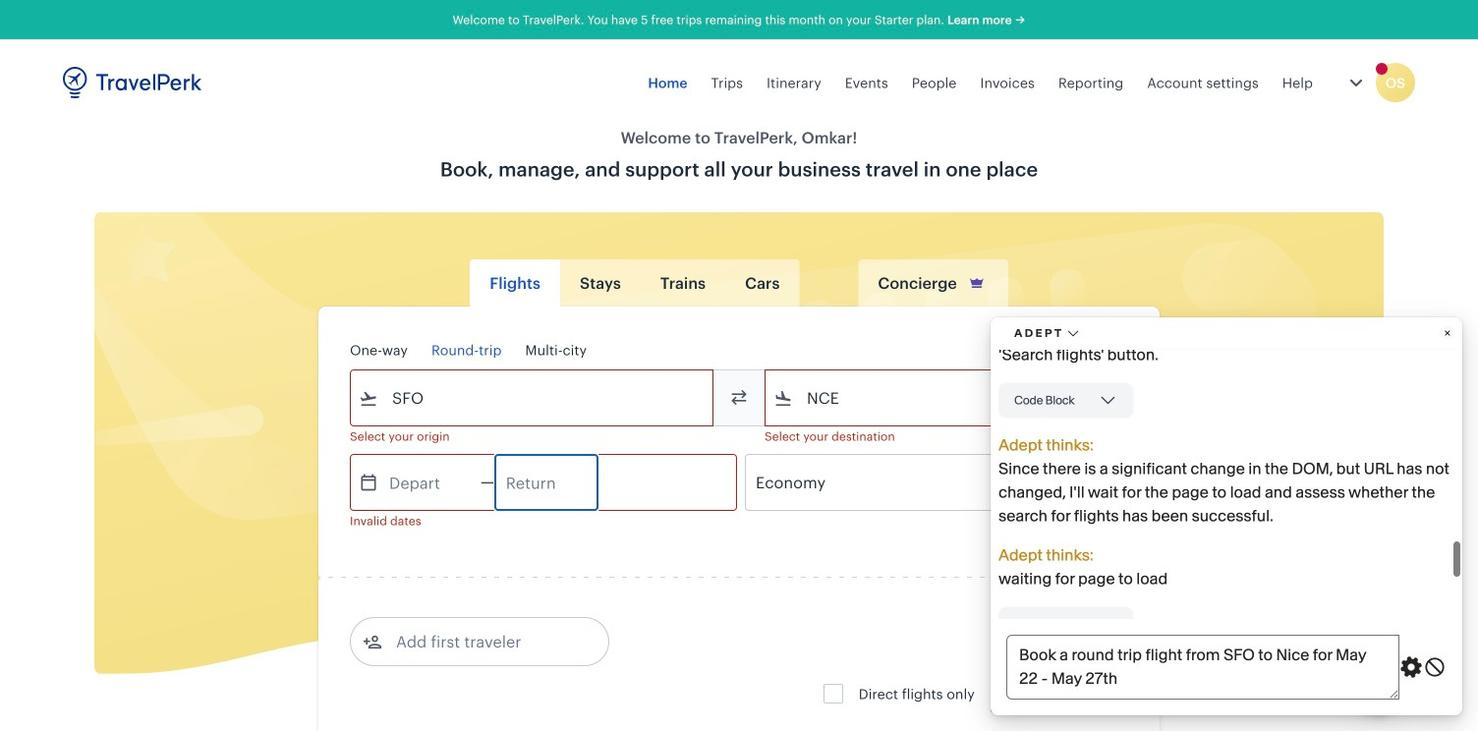 Task type: locate. For each thing, give the bounding box(es) containing it.
Depart text field
[[378, 455, 481, 510]]



Task type: vqa. For each thing, say whether or not it's contained in the screenshot.
3rd American Airlines icon from the bottom
no



Task type: describe. For each thing, give the bounding box(es) containing it.
To search field
[[793, 382, 1102, 414]]

Return text field
[[495, 455, 597, 510]]

From search field
[[378, 382, 687, 414]]

Add first traveler search field
[[382, 626, 587, 658]]



